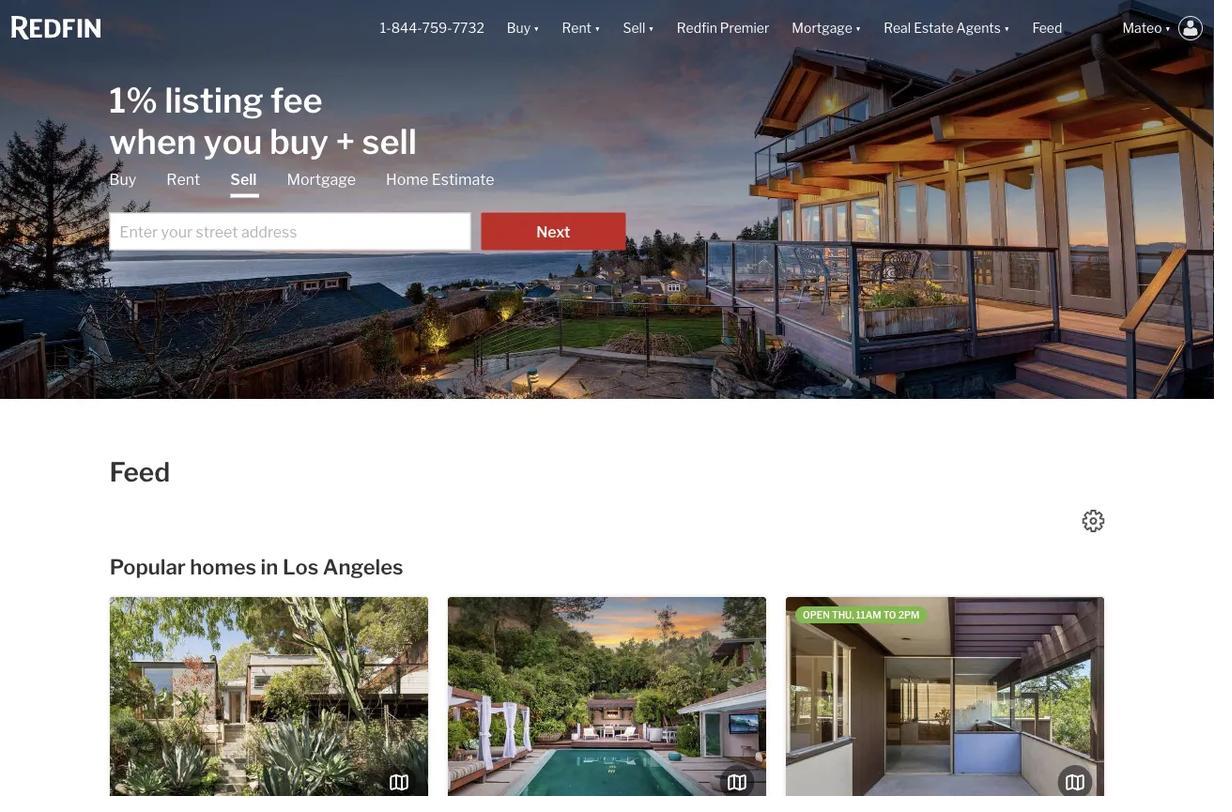 Task type: describe. For each thing, give the bounding box(es) containing it.
▾ for mateo ▾
[[1165, 20, 1171, 36]]

premier
[[720, 20, 770, 36]]

home estimate link
[[386, 170, 495, 190]]

11am
[[856, 610, 882, 621]]

buy link
[[109, 170, 136, 190]]

mortgage for mortgage
[[287, 170, 356, 189]]

estimate
[[432, 170, 495, 189]]

+
[[336, 121, 355, 162]]

mortgage ▾ button
[[792, 0, 862, 56]]

open thu, 11am to 2pm
[[803, 610, 920, 621]]

photo of 2605 laurel pass, los angeles, ca 90046 image
[[448, 597, 766, 797]]

sell for sell
[[230, 170, 257, 189]]

thu,
[[832, 610, 854, 621]]

popular
[[110, 555, 186, 580]]

1-844-759-7732
[[380, 20, 484, 36]]

rent for rent ▾
[[562, 20, 592, 36]]

buy for buy
[[109, 170, 136, 189]]

tab list containing buy
[[109, 170, 626, 250]]

sell ▾
[[623, 20, 654, 36]]

real estate agents ▾ link
[[884, 0, 1010, 56]]

sell link
[[230, 170, 257, 198]]

mateo
[[1123, 20, 1162, 36]]

homes
[[190, 555, 256, 580]]

redfin
[[677, 20, 717, 36]]

mortgage for mortgage ▾
[[792, 20, 853, 36]]

rent for rent
[[167, 170, 200, 189]]

sell for sell ▾
[[623, 20, 646, 36]]

real estate agents ▾
[[884, 20, 1010, 36]]

2pm
[[899, 610, 920, 621]]

you
[[204, 121, 262, 162]]

in
[[261, 555, 278, 580]]

real estate agents ▾ button
[[873, 0, 1021, 56]]

feed button
[[1021, 0, 1112, 56]]

feed inside button
[[1033, 20, 1063, 36]]



Task type: locate. For each thing, give the bounding box(es) containing it.
rent right buy ▾
[[562, 20, 592, 36]]

0 horizontal spatial sell
[[230, 170, 257, 189]]

popular homes in los angeles
[[110, 555, 404, 580]]

5 ▾ from the left
[[1004, 20, 1010, 36]]

mortgage left real
[[792, 20, 853, 36]]

1 horizontal spatial buy
[[507, 20, 531, 36]]

0 vertical spatial feed
[[1033, 20, 1063, 36]]

open
[[803, 610, 830, 621]]

feed
[[1033, 20, 1063, 36], [109, 457, 170, 488]]

listing
[[165, 79, 264, 121]]

mortgage ▾ button
[[781, 0, 873, 56]]

mortgage link
[[287, 170, 356, 190]]

1-844-759-7732 link
[[380, 20, 484, 36]]

0 horizontal spatial buy
[[109, 170, 136, 189]]

sell inside tab list
[[230, 170, 257, 189]]

mortgage inside dropdown button
[[792, 20, 853, 36]]

rent
[[562, 20, 592, 36], [167, 170, 200, 189]]

▾ right agents at the right top
[[1004, 20, 1010, 36]]

sell
[[623, 20, 646, 36], [230, 170, 257, 189]]

1 ▾ from the left
[[534, 20, 540, 36]]

rent down when
[[167, 170, 200, 189]]

redfin premier button
[[666, 0, 781, 56]]

▾ for sell ▾
[[648, 20, 654, 36]]

agents
[[957, 20, 1001, 36]]

0 vertical spatial buy
[[507, 20, 531, 36]]

rent ▾ button
[[551, 0, 612, 56]]

1 horizontal spatial rent
[[562, 20, 592, 36]]

photo of 3940 san rafael ave, los angeles, ca 90065 image
[[786, 597, 1105, 797]]

rent ▾ button
[[562, 0, 601, 56]]

1 horizontal spatial sell
[[623, 20, 646, 36]]

mortgage down buy
[[287, 170, 356, 189]]

▾ for rent ▾
[[595, 20, 601, 36]]

2 ▾ from the left
[[595, 20, 601, 36]]

los
[[283, 555, 319, 580]]

buy ▾ button
[[507, 0, 540, 56]]

1 vertical spatial rent
[[167, 170, 200, 189]]

sell ▾ button
[[623, 0, 654, 56]]

sell
[[362, 121, 417, 162]]

▾ right 'mateo'
[[1165, 20, 1171, 36]]

home estimate
[[386, 170, 495, 189]]

redfin premier
[[677, 20, 770, 36]]

home
[[386, 170, 429, 189]]

Enter your street address search field
[[109, 213, 471, 250]]

0 horizontal spatial mortgage
[[287, 170, 356, 189]]

rent inside tab list
[[167, 170, 200, 189]]

buy ▾ button
[[496, 0, 551, 56]]

1%
[[109, 79, 158, 121]]

next button
[[481, 213, 626, 250]]

sell down you
[[230, 170, 257, 189]]

buy inside dropdown button
[[507, 20, 531, 36]]

tab list
[[109, 170, 626, 250]]

mortgage inside tab list
[[287, 170, 356, 189]]

▾ left the sell ▾
[[595, 20, 601, 36]]

0 horizontal spatial feed
[[109, 457, 170, 488]]

1 vertical spatial mortgage
[[287, 170, 356, 189]]

844-
[[391, 20, 422, 36]]

rent inside dropdown button
[[562, 20, 592, 36]]

real
[[884, 20, 911, 36]]

mortgage ▾
[[792, 20, 862, 36]]

next
[[537, 223, 571, 241]]

photo of 1854 phillips way, los angeles, ca 90042 image
[[110, 597, 428, 797]]

6 ▾ from the left
[[1165, 20, 1171, 36]]

▾ for buy ▾
[[534, 20, 540, 36]]

7732
[[452, 20, 484, 36]]

when
[[109, 121, 197, 162]]

▾ for mortgage ▾
[[855, 20, 862, 36]]

to
[[884, 610, 897, 621]]

buy
[[507, 20, 531, 36], [109, 170, 136, 189]]

0 vertical spatial rent
[[562, 20, 592, 36]]

3 ▾ from the left
[[648, 20, 654, 36]]

buy right "7732" at top left
[[507, 20, 531, 36]]

1 vertical spatial feed
[[109, 457, 170, 488]]

1-
[[380, 20, 391, 36]]

estate
[[914, 20, 954, 36]]

mortgage
[[792, 20, 853, 36], [287, 170, 356, 189]]

rent link
[[167, 170, 200, 190]]

1 vertical spatial buy
[[109, 170, 136, 189]]

0 vertical spatial mortgage
[[792, 20, 853, 36]]

4 ▾ from the left
[[855, 20, 862, 36]]

sell inside sell ▾ dropdown button
[[623, 20, 646, 36]]

▾ left real
[[855, 20, 862, 36]]

▾ left rent ▾
[[534, 20, 540, 36]]

buy for buy ▾
[[507, 20, 531, 36]]

759-
[[422, 20, 452, 36]]

buy inside tab list
[[109, 170, 136, 189]]

1 horizontal spatial feed
[[1033, 20, 1063, 36]]

0 horizontal spatial rent
[[167, 170, 200, 189]]

sell right rent ▾
[[623, 20, 646, 36]]

1% listing fee when you buy + sell
[[109, 79, 417, 162]]

rent ▾
[[562, 20, 601, 36]]

▾
[[534, 20, 540, 36], [595, 20, 601, 36], [648, 20, 654, 36], [855, 20, 862, 36], [1004, 20, 1010, 36], [1165, 20, 1171, 36]]

0 vertical spatial sell
[[623, 20, 646, 36]]

▾ left redfin
[[648, 20, 654, 36]]

buy down when
[[109, 170, 136, 189]]

1 horizontal spatial mortgage
[[792, 20, 853, 36]]

mateo ▾
[[1123, 20, 1171, 36]]

buy
[[270, 121, 329, 162]]

fee
[[271, 79, 323, 121]]

buy ▾
[[507, 20, 540, 36]]

angeles
[[323, 555, 404, 580]]

1 vertical spatial sell
[[230, 170, 257, 189]]

sell ▾ button
[[612, 0, 666, 56]]



Task type: vqa. For each thing, say whether or not it's contained in the screenshot.
topmost 7 /10
no



